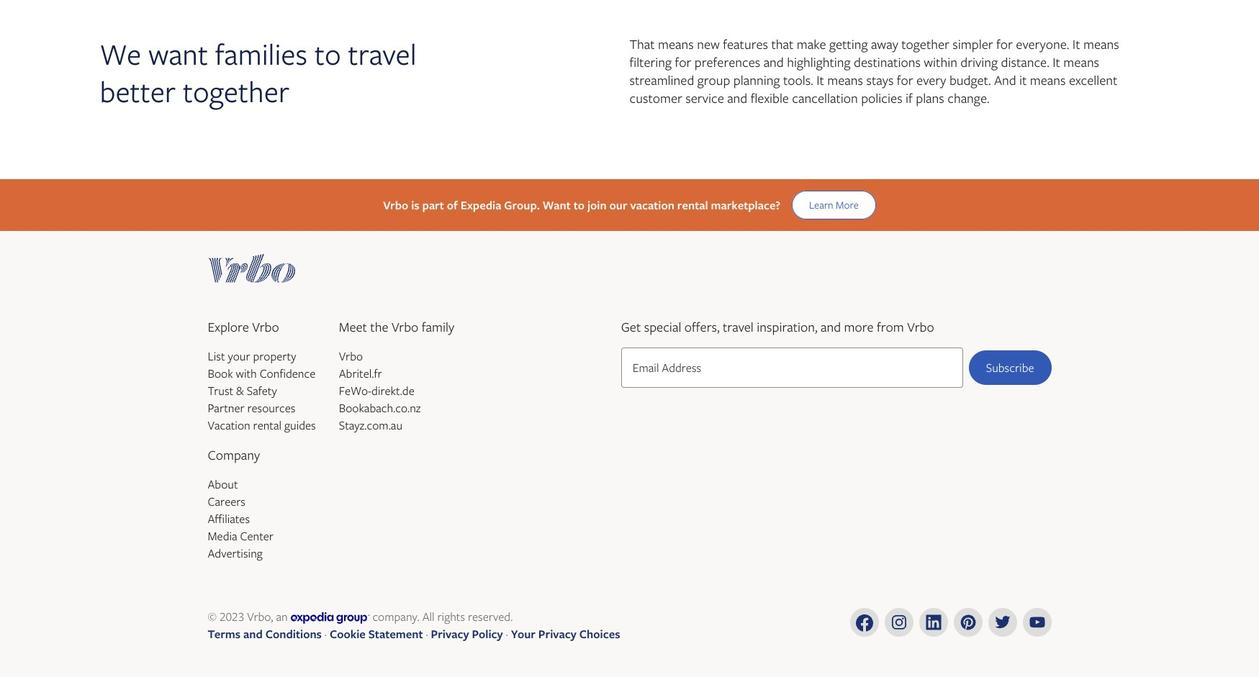 Task type: vqa. For each thing, say whether or not it's contained in the screenshot.
Advertising link
yes



Task type: locate. For each thing, give the bounding box(es) containing it.
if
[[906, 89, 913, 107]]

expedia
[[461, 197, 501, 213]]

and down that
[[764, 53, 784, 70]]

3 · from the left
[[506, 626, 508, 642]]

family
[[422, 318, 454, 335]]

for up streamlined
[[675, 53, 691, 70]]

meet
[[339, 318, 367, 335]]

0 horizontal spatial rental
[[253, 417, 282, 433]]

everyone.
[[1016, 35, 1069, 52]]

families
[[215, 34, 307, 73]]

vrbo
[[383, 197, 408, 213], [252, 318, 279, 335], [392, 318, 418, 335], [907, 318, 934, 335], [339, 348, 363, 364]]

rental right "vacation"
[[677, 197, 708, 213]]

more
[[844, 318, 874, 335]]

1 horizontal spatial privacy
[[538, 626, 577, 642]]

vrbo link
[[339, 348, 363, 364]]

2 privacy from the left
[[538, 626, 577, 642]]

reserved.
[[468, 609, 513, 625]]

1 privacy from the left
[[431, 626, 469, 642]]

stayz.com.au link
[[339, 417, 402, 433]]

marketplace?
[[711, 197, 780, 213]]

· left your at the bottom of the page
[[506, 626, 508, 642]]

learn more link
[[792, 191, 876, 219]]

rental inside list your property book with confidence trust & safety partner resources vacation rental guides
[[253, 417, 282, 433]]

· down all
[[426, 626, 428, 642]]

inspiration,
[[757, 318, 818, 335]]

budget.
[[949, 71, 991, 89]]

1 horizontal spatial ·
[[426, 626, 428, 642]]

travel
[[348, 34, 417, 73], [723, 318, 754, 335]]

fewo-direkt.de link
[[339, 383, 414, 399]]

streamlined
[[630, 71, 694, 89]]

center
[[240, 528, 274, 544]]

0 vertical spatial for
[[996, 35, 1013, 52]]

getting
[[829, 35, 868, 52]]

vrbo,
[[247, 609, 273, 625]]

rental down resources
[[253, 417, 282, 433]]

2 · from the left
[[426, 626, 428, 642]]

2 vertical spatial it
[[816, 71, 824, 89]]

0 horizontal spatial it
[[816, 71, 824, 89]]

an
[[276, 609, 288, 625]]

resources
[[247, 400, 295, 416]]

it down the everyone.
[[1053, 53, 1060, 70]]

1 horizontal spatial it
[[1053, 53, 1060, 70]]

change.
[[948, 89, 990, 107]]

vrbo right from
[[907, 318, 934, 335]]

1 horizontal spatial travel
[[723, 318, 754, 335]]

privacy down rights at the left of the page
[[431, 626, 469, 642]]

partner
[[208, 400, 244, 416]]

1 vertical spatial together
[[183, 71, 289, 111]]

vrbo right the
[[392, 318, 418, 335]]

privacy
[[431, 626, 469, 642], [538, 626, 577, 642]]

it right the everyone.
[[1073, 35, 1080, 52]]

make
[[797, 35, 826, 52]]

0 horizontal spatial together
[[183, 71, 289, 111]]

vacation
[[630, 197, 675, 213]]

list your property link
[[208, 348, 296, 364]]

vrbo inside the "vrbo abritel.fr fewo-direkt.de bookabach.co.nz stayz.com.au"
[[339, 348, 363, 364]]

together inside the "we want families to travel better together"
[[183, 71, 289, 111]]

1 vertical spatial rental
[[253, 417, 282, 433]]

is
[[411, 197, 419, 213]]

that
[[630, 35, 655, 52]]

to left the join
[[574, 197, 585, 213]]

customer
[[630, 89, 682, 107]]

0 vertical spatial travel
[[348, 34, 417, 73]]

join
[[587, 197, 607, 213]]

choices
[[579, 626, 620, 642]]

1 vertical spatial travel
[[723, 318, 754, 335]]

from
[[877, 318, 904, 335]]

fewo-
[[339, 383, 372, 399]]

media center link
[[208, 528, 274, 544]]

· down expedia group image
[[325, 626, 327, 642]]

0 vertical spatial to
[[315, 34, 341, 73]]

privacy right your at the bottom of the page
[[538, 626, 577, 642]]

every
[[916, 71, 946, 89]]

preferences
[[695, 53, 760, 70]]

driving
[[961, 53, 998, 70]]

and down © 2023 vrbo, an
[[243, 626, 263, 642]]

vrbo up abritel.fr
[[339, 348, 363, 364]]

means
[[658, 35, 694, 52], [1083, 35, 1119, 52], [1064, 53, 1099, 70], [827, 71, 863, 89], [1030, 71, 1066, 89]]

0 vertical spatial it
[[1073, 35, 1080, 52]]

statement
[[368, 626, 423, 642]]

filtering
[[630, 53, 672, 70]]

trust & safety link
[[208, 383, 277, 399]]

1 vertical spatial to
[[574, 197, 585, 213]]

vrbo image
[[208, 254, 295, 283]]

0 vertical spatial rental
[[677, 197, 708, 213]]

want
[[148, 34, 208, 73]]

careers
[[208, 494, 245, 509]]

and down planning
[[727, 89, 747, 107]]

your
[[228, 348, 250, 364]]

terms
[[208, 626, 241, 642]]

explore
[[208, 318, 249, 335]]

vrbo up the property
[[252, 318, 279, 335]]

2 horizontal spatial ·
[[506, 626, 508, 642]]

1 horizontal spatial together
[[901, 35, 949, 52]]

0 horizontal spatial privacy
[[431, 626, 469, 642]]

0 horizontal spatial ·
[[325, 626, 327, 642]]

2023
[[220, 609, 244, 625]]

about link
[[208, 476, 238, 492]]

for up if
[[897, 71, 913, 89]]

abritel.fr link
[[339, 365, 382, 381]]

2 vertical spatial for
[[897, 71, 913, 89]]

group.
[[504, 197, 540, 213]]

and inside company. all rights reserved. terms and conditions · cookie statement · privacy policy · your privacy choices
[[243, 626, 263, 642]]

1 horizontal spatial to
[[574, 197, 585, 213]]

it down the highlighting
[[816, 71, 824, 89]]

rights
[[437, 609, 465, 625]]

0 horizontal spatial to
[[315, 34, 341, 73]]

to right families
[[315, 34, 341, 73]]

1 · from the left
[[325, 626, 327, 642]]

vrbo left is
[[383, 197, 408, 213]]

special
[[644, 318, 681, 335]]

bookabach.co.nz link
[[339, 400, 421, 416]]

0 horizontal spatial travel
[[348, 34, 417, 73]]

get
[[621, 318, 641, 335]]

vacation rental guides link
[[208, 417, 316, 433]]

1 horizontal spatial rental
[[677, 197, 708, 213]]

company.
[[372, 609, 419, 625]]

to inside the "we want families to travel better together"
[[315, 34, 341, 73]]

that
[[771, 35, 794, 52]]

it
[[1073, 35, 1080, 52], [1053, 53, 1060, 70], [816, 71, 824, 89]]

and
[[764, 53, 784, 70], [727, 89, 747, 107], [821, 318, 841, 335], [243, 626, 263, 642]]

together inside 'that means new features that make getting away together simpler for everyone. it means filtering for preferences and highlighting destinations within driving distance. it means streamlined group planning tools. it means stays for every budget. and it means excellent customer service and flexible cancellation policies if plans change.'
[[901, 35, 949, 52]]

we
[[100, 34, 141, 73]]

stays
[[866, 71, 894, 89]]

1 vertical spatial for
[[675, 53, 691, 70]]

media
[[208, 528, 237, 544]]

for up distance.
[[996, 35, 1013, 52]]

subscribe button
[[969, 350, 1051, 385]]

safety
[[247, 383, 277, 399]]

offers,
[[684, 318, 720, 335]]

0 vertical spatial together
[[901, 35, 949, 52]]



Task type: describe. For each thing, give the bounding box(es) containing it.
subscribe
[[986, 360, 1034, 376]]

your
[[511, 626, 536, 642]]

of
[[447, 197, 458, 213]]

highlighting
[[787, 53, 851, 70]]

&
[[236, 383, 244, 399]]

all
[[422, 609, 434, 625]]

confidence
[[260, 365, 315, 381]]

policy
[[472, 626, 503, 642]]

group
[[697, 71, 730, 89]]

tools.
[[783, 71, 813, 89]]

simpler
[[953, 35, 993, 52]]

list your property book with confidence trust & safety partner resources vacation rental guides
[[208, 348, 316, 433]]

new
[[697, 35, 720, 52]]

features
[[723, 35, 768, 52]]

expedia group image
[[290, 613, 370, 624]]

book with confidence link
[[208, 365, 315, 381]]

our
[[609, 197, 627, 213]]

we want families to travel better together
[[100, 34, 417, 111]]

0 horizontal spatial for
[[675, 53, 691, 70]]

© 2023 vrbo, an
[[208, 609, 290, 625]]

flexible
[[751, 89, 789, 107]]

the
[[370, 318, 388, 335]]

travel inside the "we want families to travel better together"
[[348, 34, 417, 73]]

with
[[236, 365, 257, 381]]

that means new features that make getting away together simpler for everyone. it means filtering for preferences and highlighting destinations within driving distance. it means streamlined group planning tools. it means stays for every budget. and it means excellent customer service and flexible cancellation policies if plans change.
[[630, 35, 1119, 107]]

part
[[422, 197, 444, 213]]

distance.
[[1001, 53, 1049, 70]]

plans
[[916, 89, 944, 107]]

advertising
[[208, 545, 263, 561]]

about
[[208, 476, 238, 492]]

1 vertical spatial it
[[1053, 53, 1060, 70]]

cookie statement link
[[330, 626, 423, 642]]

and
[[994, 71, 1016, 89]]

affiliates
[[208, 511, 250, 527]]

vacation
[[208, 417, 250, 433]]

vrbo abritel.fr fewo-direkt.de bookabach.co.nz stayz.com.au
[[339, 348, 421, 433]]

about careers affiliates media center advertising
[[208, 476, 274, 561]]

excellent
[[1069, 71, 1118, 89]]

more
[[836, 198, 859, 211]]

and left more
[[821, 318, 841, 335]]

learn more
[[809, 198, 859, 211]]

your privacy choices link
[[511, 626, 620, 642]]

1 horizontal spatial for
[[897, 71, 913, 89]]

careers link
[[208, 494, 245, 509]]

partner resources link
[[208, 400, 295, 416]]

conditions
[[265, 626, 322, 642]]

book
[[208, 365, 233, 381]]

direkt.de
[[372, 383, 414, 399]]

©
[[208, 609, 217, 625]]

terms and conditions link
[[208, 626, 322, 642]]

get special offers, travel inspiration, and more from vrbo
[[621, 318, 934, 335]]

it
[[1019, 71, 1027, 89]]

service
[[686, 89, 724, 107]]

within
[[924, 53, 957, 70]]

guides
[[284, 417, 316, 433]]

policies
[[861, 89, 902, 107]]

vrbo is part of expedia group. want to join our vacation rental marketplace?
[[383, 197, 780, 213]]

destinations
[[854, 53, 921, 70]]

explore vrbo
[[208, 318, 279, 335]]

trust
[[208, 383, 233, 399]]

learn
[[809, 198, 833, 211]]

cookie
[[330, 626, 366, 642]]

company. all rights reserved. terms and conditions · cookie statement · privacy policy · your privacy choices
[[208, 609, 620, 642]]

2 horizontal spatial it
[[1073, 35, 1080, 52]]

affiliates link
[[208, 511, 250, 527]]

Email Address email field
[[621, 347, 963, 388]]

meet the vrbo family
[[339, 318, 454, 335]]

away
[[871, 35, 898, 52]]

planning
[[733, 71, 780, 89]]

company
[[208, 446, 260, 463]]

2 horizontal spatial for
[[996, 35, 1013, 52]]

stayz.com.au
[[339, 417, 402, 433]]

list
[[208, 348, 225, 364]]

property
[[253, 348, 296, 364]]



